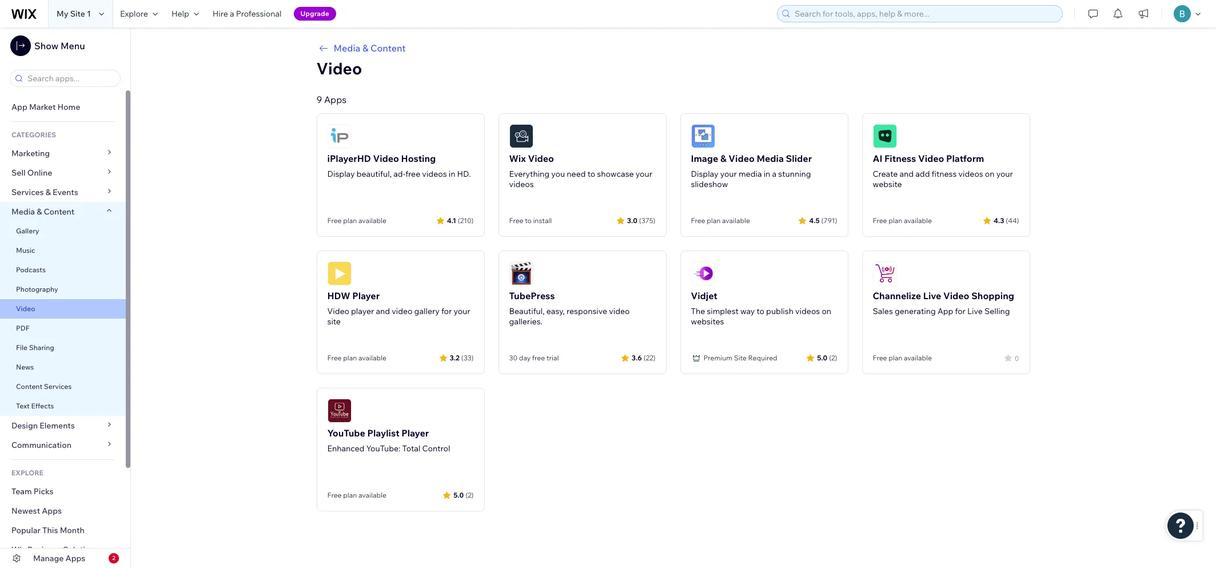 Task type: vqa. For each thing, say whether or not it's contained in the screenshot.
Interact with Visitors
no



Task type: describe. For each thing, give the bounding box(es) containing it.
0 vertical spatial media & content
[[334, 42, 406, 54]]

image & video media slider display your media in a stunning slideshow
[[691, 153, 812, 189]]

free plan available for sales
[[873, 354, 932, 362]]

2
[[112, 554, 115, 562]]

videos inside ai fitness video platform create and add fitness videos on your website
[[959, 169, 984, 179]]

0 vertical spatial content
[[371, 42, 406, 54]]

(210)
[[458, 216, 474, 225]]

video inside tubepress beautiful, easy, responsive video galleries.
[[609, 306, 630, 316]]

beautiful,
[[357, 169, 392, 179]]

easy,
[[547, 306, 565, 316]]

available for create
[[904, 216, 932, 225]]

services inside services & events link
[[11, 187, 44, 197]]

explore
[[120, 9, 148, 19]]

and inside ai fitness video platform create and add fitness videos on your website
[[900, 169, 914, 179]]

my site 1
[[57, 9, 91, 19]]

(2) for simplest
[[830, 353, 838, 362]]

create
[[873, 169, 898, 179]]

apps for manage apps
[[66, 553, 85, 563]]

and inside hdw player video player and video gallery for your site
[[376, 306, 390, 316]]

sidebar element
[[0, 27, 131, 568]]

5.0 (2) for simplest
[[817, 353, 838, 362]]

display inside the image & video media slider display your media in a stunning slideshow
[[691, 169, 719, 179]]

1 vertical spatial to
[[525, 216, 532, 225]]

5.0 for simplest
[[817, 353, 828, 362]]

(375)
[[639, 216, 656, 225]]

youtube:
[[366, 443, 401, 454]]

design elements
[[11, 420, 75, 431]]

services & events
[[11, 187, 78, 197]]

3.0
[[627, 216, 638, 225]]

free for youtube
[[327, 491, 342, 499]]

platform
[[947, 153, 985, 164]]

(44)
[[1006, 216, 1020, 225]]

shopping
[[972, 290, 1015, 301]]

month
[[60, 525, 85, 535]]

to inside vidjet the simplest way to publish videos on websites
[[757, 306, 765, 316]]

hdw player video player and video gallery for your site
[[327, 290, 471, 327]]

design
[[11, 420, 38, 431]]

3.0 (375)
[[627, 216, 656, 225]]

video inside hdw player video player and video gallery for your site
[[392, 306, 413, 316]]

channelize live video shopping logo image
[[873, 261, 897, 285]]

required
[[749, 354, 778, 362]]

0 vertical spatial media
[[334, 42, 361, 54]]

vidjet the simplest way to publish videos on websites
[[691, 290, 832, 327]]

picks
[[34, 486, 54, 497]]

video link
[[0, 299, 126, 319]]

music
[[16, 246, 35, 255]]

selling
[[985, 306, 1011, 316]]

popular
[[11, 525, 41, 535]]

videos inside wix video everything you need to showcase your videos
[[509, 179, 534, 189]]

plan for youtube:
[[343, 491, 357, 499]]

free for hdw
[[327, 354, 342, 362]]

tubepress
[[509, 290, 555, 301]]

marketing
[[11, 148, 50, 158]]

sell
[[11, 168, 26, 178]]

wix for video
[[509, 153, 526, 164]]

available for youtube:
[[359, 491, 387, 499]]

4.5
[[810, 216, 820, 225]]

tubepress logo image
[[509, 261, 533, 285]]

wix video everything you need to showcase your videos
[[509, 153, 653, 189]]

vidjet
[[691, 290, 718, 301]]

video inside hdw player video player and video gallery for your site
[[327, 306, 349, 316]]

news
[[16, 363, 34, 371]]

solutions
[[63, 545, 99, 555]]

menu
[[61, 40, 85, 51]]

everything
[[509, 169, 550, 179]]

iplayerhd video hosting display beautiful, ad-free videos in hd.
[[327, 153, 471, 179]]

pdf
[[16, 324, 30, 332]]

on inside vidjet the simplest way to publish videos on websites
[[822, 306, 832, 316]]

your inside hdw player video player and video gallery for your site
[[454, 306, 471, 316]]

photography link
[[0, 280, 126, 299]]

business
[[27, 545, 61, 555]]

for for player
[[442, 306, 452, 316]]

newest
[[11, 506, 40, 516]]

site
[[327, 316, 341, 327]]

media
[[739, 169, 762, 179]]

upgrade
[[301, 9, 329, 18]]

apps for 9 apps
[[324, 94, 347, 105]]

plan for and
[[343, 354, 357, 362]]

free to install
[[509, 216, 552, 225]]

site for premium
[[734, 354, 747, 362]]

ad-
[[394, 169, 406, 179]]

youtube playlist player logo image
[[327, 399, 352, 423]]

wix business solutions
[[11, 545, 99, 555]]

online
[[27, 168, 52, 178]]

categories
[[11, 130, 56, 139]]

free plan available for create
[[873, 216, 932, 225]]

player inside hdw player video player and video gallery for your site
[[352, 290, 380, 301]]

hire
[[213, 9, 228, 19]]

app market home
[[11, 102, 80, 112]]

stunning
[[779, 169, 811, 179]]

Search apps... field
[[24, 70, 117, 86]]

showcase
[[597, 169, 634, 179]]

wix business solutions link
[[0, 540, 126, 559]]

9
[[317, 94, 322, 105]]

wix video logo image
[[509, 124, 533, 148]]

3.2 (33)
[[450, 353, 474, 362]]

gallery
[[16, 227, 39, 235]]

need
[[567, 169, 586, 179]]

app inside app market home link
[[11, 102, 27, 112]]

upgrade button
[[294, 7, 336, 21]]

youtube
[[327, 427, 365, 439]]

media inside sidebar "element"
[[11, 206, 35, 217]]

free plan available for and
[[327, 354, 387, 362]]

news link
[[0, 358, 126, 377]]

effects
[[31, 402, 54, 410]]

channelize live video shopping sales generating app for live selling
[[873, 290, 1015, 316]]

enhanced
[[327, 443, 365, 454]]

services inside content services link
[[44, 382, 72, 391]]

sell online link
[[0, 163, 126, 182]]

app market home link
[[0, 97, 126, 117]]

text
[[16, 402, 30, 410]]

image & video media slider logo image
[[691, 124, 715, 148]]

ai fitness video platform logo image
[[873, 124, 897, 148]]

3.6 (22)
[[632, 353, 656, 362]]

manage apps
[[33, 553, 85, 563]]

videos inside vidjet the simplest way to publish videos on websites
[[796, 306, 820, 316]]

video inside the image & video media slider display your media in a stunning slideshow
[[729, 153, 755, 164]]

free inside "iplayerhd video hosting display beautiful, ad-free videos in hd."
[[406, 169, 421, 179]]

help
[[172, 9, 189, 19]]

5.0 for player
[[454, 491, 464, 499]]

text effects
[[16, 402, 54, 410]]

hd.
[[457, 169, 471, 179]]

this
[[42, 525, 58, 535]]

1 horizontal spatial media & content link
[[317, 41, 1030, 55]]

podcasts link
[[0, 260, 126, 280]]

0 vertical spatial a
[[230, 9, 234, 19]]

services & events link
[[0, 182, 126, 202]]

galleries.
[[509, 316, 543, 327]]



Task type: locate. For each thing, give the bounding box(es) containing it.
show menu
[[34, 40, 85, 51]]

2 vertical spatial media
[[11, 206, 35, 217]]

plan for beautiful,
[[343, 216, 357, 225]]

in for video
[[764, 169, 771, 179]]

file sharing
[[16, 343, 54, 352]]

live
[[924, 290, 942, 301], [968, 306, 983, 316]]

& inside the image & video media slider display your media in a stunning slideshow
[[721, 153, 727, 164]]

in right media
[[764, 169, 771, 179]]

(791)
[[822, 216, 838, 225]]

available down add
[[904, 216, 932, 225]]

content services link
[[0, 377, 126, 396]]

for for live
[[956, 306, 966, 316]]

app inside channelize live video shopping sales generating app for live selling
[[938, 306, 954, 316]]

1 vertical spatial media
[[757, 153, 784, 164]]

30 day free trial
[[509, 354, 559, 362]]

0 vertical spatial wix
[[509, 153, 526, 164]]

0 vertical spatial to
[[588, 169, 596, 179]]

app
[[11, 102, 27, 112], [938, 306, 954, 316]]

responsive
[[567, 306, 608, 316]]

plan down enhanced on the bottom
[[343, 491, 357, 499]]

1 horizontal spatial on
[[985, 169, 995, 179]]

free
[[406, 169, 421, 179], [532, 354, 545, 362]]

generating
[[895, 306, 936, 316]]

for left 'selling'
[[956, 306, 966, 316]]

youtube playlist player enhanced youtube: total control
[[327, 427, 450, 454]]

a right hire
[[230, 9, 234, 19]]

your right gallery
[[454, 306, 471, 316]]

hdw
[[327, 290, 350, 301]]

video inside channelize live video shopping sales generating app for live selling
[[944, 290, 970, 301]]

0 horizontal spatial and
[[376, 306, 390, 316]]

display inside "iplayerhd video hosting display beautiful, ad-free videos in hd."
[[327, 169, 355, 179]]

plan down the player
[[343, 354, 357, 362]]

1 horizontal spatial player
[[402, 427, 429, 439]]

0 horizontal spatial to
[[525, 216, 532, 225]]

website
[[873, 179, 902, 189]]

plan down 'slideshow'
[[707, 216, 721, 225]]

0 vertical spatial media & content link
[[317, 41, 1030, 55]]

2 horizontal spatial apps
[[324, 94, 347, 105]]

slider
[[786, 153, 812, 164]]

1 horizontal spatial app
[[938, 306, 954, 316]]

apps up this
[[42, 506, 62, 516]]

photography
[[16, 285, 58, 293]]

services
[[11, 187, 44, 197], [44, 382, 72, 391]]

free plan available down website
[[873, 216, 932, 225]]

free plan available down generating
[[873, 354, 932, 362]]

on right the publish
[[822, 306, 832, 316]]

free for iplayerhd
[[327, 216, 342, 225]]

available down generating
[[904, 354, 932, 362]]

services down news link
[[44, 382, 72, 391]]

wix inside wix video everything you need to showcase your videos
[[509, 153, 526, 164]]

1 horizontal spatial and
[[900, 169, 914, 179]]

(33)
[[461, 353, 474, 362]]

2 display from the left
[[691, 169, 719, 179]]

0 horizontal spatial media
[[11, 206, 35, 217]]

1 in from the left
[[449, 169, 456, 179]]

on inside ai fitness video platform create and add fitness videos on your website
[[985, 169, 995, 179]]

1 vertical spatial content
[[44, 206, 75, 217]]

5.0
[[817, 353, 828, 362], [454, 491, 464, 499]]

1 video from the left
[[392, 306, 413, 316]]

0 horizontal spatial on
[[822, 306, 832, 316]]

1 horizontal spatial for
[[956, 306, 966, 316]]

video inside "iplayerhd video hosting display beautiful, ad-free videos in hd."
[[373, 153, 399, 164]]

your
[[636, 169, 653, 179], [721, 169, 737, 179], [997, 169, 1014, 179], [454, 306, 471, 316]]

your right showcase
[[636, 169, 653, 179]]

videos down platform
[[959, 169, 984, 179]]

apps inside newest apps 'link'
[[42, 506, 62, 516]]

free plan available for youtube:
[[327, 491, 387, 499]]

0 horizontal spatial (2)
[[466, 491, 474, 499]]

2 horizontal spatial content
[[371, 42, 406, 54]]

2 horizontal spatial to
[[757, 306, 765, 316]]

display down iplayerhd
[[327, 169, 355, 179]]

1 vertical spatial a
[[773, 169, 777, 179]]

your inside wix video everything you need to showcase your videos
[[636, 169, 653, 179]]

video inside wix video everything you need to showcase your videos
[[528, 153, 554, 164]]

plan
[[343, 216, 357, 225], [707, 216, 721, 225], [889, 216, 903, 225], [343, 354, 357, 362], [889, 354, 903, 362], [343, 491, 357, 499]]

free for ai
[[873, 216, 887, 225]]

tubepress beautiful, easy, responsive video galleries.
[[509, 290, 630, 327]]

in inside the image & video media slider display your media in a stunning slideshow
[[764, 169, 771, 179]]

team picks
[[11, 486, 54, 497]]

app right generating
[[938, 306, 954, 316]]

video up everything at the top
[[528, 153, 554, 164]]

for inside hdw player video player and video gallery for your site
[[442, 306, 452, 316]]

Search for tools, apps, help & more... field
[[792, 6, 1059, 22]]

for right gallery
[[442, 306, 452, 316]]

1 horizontal spatial site
[[734, 354, 747, 362]]

free down website
[[873, 216, 887, 225]]

4.5 (791)
[[810, 216, 838, 225]]

site right "premium"
[[734, 354, 747, 362]]

1 vertical spatial (2)
[[466, 491, 474, 499]]

app left "market"
[[11, 102, 27, 112]]

plan for create
[[889, 216, 903, 225]]

0 vertical spatial on
[[985, 169, 995, 179]]

plan down the beautiful,
[[343, 216, 357, 225]]

1 horizontal spatial media & content
[[334, 42, 406, 54]]

1 vertical spatial services
[[44, 382, 72, 391]]

sales
[[873, 306, 893, 316]]

available for sales
[[904, 354, 932, 362]]

2 vertical spatial to
[[757, 306, 765, 316]]

sell online
[[11, 168, 52, 178]]

1 horizontal spatial 5.0 (2)
[[817, 353, 838, 362]]

iplayerhd video hosting logo image
[[327, 124, 352, 148]]

free plan available down 'site'
[[327, 354, 387, 362]]

0 vertical spatial apps
[[324, 94, 347, 105]]

0 horizontal spatial media & content link
[[0, 202, 126, 221]]

hosting
[[401, 153, 436, 164]]

free plan available down the beautiful,
[[327, 216, 387, 225]]

1 horizontal spatial to
[[588, 169, 596, 179]]

free down sales
[[873, 354, 887, 362]]

1 vertical spatial live
[[968, 306, 983, 316]]

free for wix
[[509, 216, 524, 225]]

media inside the image & video media slider display your media in a stunning slideshow
[[757, 153, 784, 164]]

2 vertical spatial apps
[[66, 553, 85, 563]]

your left media
[[721, 169, 737, 179]]

free down hosting on the top of the page
[[406, 169, 421, 179]]

(22)
[[644, 353, 656, 362]]

to left install
[[525, 216, 532, 225]]

videos up the free to install in the top of the page
[[509, 179, 534, 189]]

0 horizontal spatial live
[[924, 290, 942, 301]]

content
[[371, 42, 406, 54], [44, 206, 75, 217], [16, 382, 42, 391]]

2 in from the left
[[764, 169, 771, 179]]

0 vertical spatial 5.0 (2)
[[817, 353, 838, 362]]

media down upgrade button
[[334, 42, 361, 54]]

video up media
[[729, 153, 755, 164]]

0 horizontal spatial video
[[392, 306, 413, 316]]

1 vertical spatial 5.0
[[454, 491, 464, 499]]

0 vertical spatial (2)
[[830, 353, 838, 362]]

0 vertical spatial app
[[11, 102, 27, 112]]

0 horizontal spatial player
[[352, 290, 380, 301]]

ai fitness video platform create and add fitness videos on your website
[[873, 153, 1014, 189]]

video up add
[[919, 153, 945, 164]]

publish
[[767, 306, 794, 316]]

professional
[[236, 9, 282, 19]]

control
[[422, 443, 450, 454]]

site left '1'
[[70, 9, 85, 19]]

newest apps
[[11, 506, 62, 516]]

1 vertical spatial player
[[402, 427, 429, 439]]

hdw player logo image
[[327, 261, 352, 285]]

channelize
[[873, 290, 922, 301]]

videos inside "iplayerhd video hosting display beautiful, ad-free videos in hd."
[[422, 169, 447, 179]]

1 vertical spatial media & content
[[11, 206, 75, 217]]

0 horizontal spatial display
[[327, 169, 355, 179]]

wix down popular at the bottom of page
[[11, 545, 26, 555]]

1 vertical spatial on
[[822, 306, 832, 316]]

plan for slider
[[707, 216, 721, 225]]

file sharing link
[[0, 338, 126, 358]]

on
[[985, 169, 995, 179], [822, 306, 832, 316]]

video up '9 apps'
[[317, 58, 362, 78]]

gallery link
[[0, 221, 126, 241]]

and left add
[[900, 169, 914, 179]]

wix for business
[[11, 545, 26, 555]]

video down hdw
[[327, 306, 349, 316]]

plan down sales
[[889, 354, 903, 362]]

0 horizontal spatial 5.0 (2)
[[454, 491, 474, 499]]

show
[[34, 40, 59, 51]]

premium
[[704, 354, 733, 362]]

1 display from the left
[[327, 169, 355, 179]]

to right the need at the left top of page
[[588, 169, 596, 179]]

1 vertical spatial free
[[532, 354, 545, 362]]

0 horizontal spatial app
[[11, 102, 27, 112]]

free up hdw player logo
[[327, 216, 342, 225]]

plan for sales
[[889, 354, 903, 362]]

free right the day
[[532, 354, 545, 362]]

image
[[691, 153, 719, 164]]

1 horizontal spatial free
[[532, 354, 545, 362]]

newest apps link
[[0, 501, 126, 521]]

1 vertical spatial site
[[734, 354, 747, 362]]

your inside ai fitness video platform create and add fitness videos on your website
[[997, 169, 1014, 179]]

2 for from the left
[[956, 306, 966, 316]]

0 horizontal spatial in
[[449, 169, 456, 179]]

in for hosting
[[449, 169, 456, 179]]

free plan available for slider
[[691, 216, 750, 225]]

total
[[402, 443, 421, 454]]

a left stunning
[[773, 169, 777, 179]]

free plan available for beautiful,
[[327, 216, 387, 225]]

0 vertical spatial live
[[924, 290, 942, 301]]

site for my
[[70, 9, 85, 19]]

0 horizontal spatial apps
[[42, 506, 62, 516]]

1 horizontal spatial apps
[[66, 553, 85, 563]]

0 horizontal spatial a
[[230, 9, 234, 19]]

on right fitness
[[985, 169, 995, 179]]

1 horizontal spatial a
[[773, 169, 777, 179]]

your up 4.3 (44)
[[997, 169, 1014, 179]]

9 apps
[[317, 94, 347, 105]]

site
[[70, 9, 85, 19], [734, 354, 747, 362]]

communication link
[[0, 435, 126, 455]]

show menu button
[[10, 35, 85, 56]]

available for beautiful,
[[359, 216, 387, 225]]

videos down hosting on the top of the page
[[422, 169, 447, 179]]

in inside "iplayerhd video hosting display beautiful, ad-free videos in hd."
[[449, 169, 456, 179]]

player up total
[[402, 427, 429, 439]]

explore
[[11, 468, 43, 477]]

team
[[11, 486, 32, 497]]

5.0 (2)
[[817, 353, 838, 362], [454, 491, 474, 499]]

video up pdf
[[16, 304, 35, 313]]

live left 'selling'
[[968, 306, 983, 316]]

0 horizontal spatial for
[[442, 306, 452, 316]]

and right the player
[[376, 306, 390, 316]]

1 horizontal spatial content
[[44, 206, 75, 217]]

0 vertical spatial player
[[352, 290, 380, 301]]

add
[[916, 169, 930, 179]]

free left install
[[509, 216, 524, 225]]

live up generating
[[924, 290, 942, 301]]

available down the player
[[359, 354, 387, 362]]

playlist
[[368, 427, 400, 439]]

free for image
[[691, 216, 706, 225]]

5.0 (2) for player
[[454, 491, 474, 499]]

1 horizontal spatial 5.0
[[817, 353, 828, 362]]

2 horizontal spatial media
[[757, 153, 784, 164]]

free down 'site'
[[327, 354, 342, 362]]

video inside ai fitness video platform create and add fitness videos on your website
[[919, 153, 945, 164]]

1 vertical spatial 5.0 (2)
[[454, 491, 474, 499]]

slideshow
[[691, 179, 728, 189]]

ai
[[873, 153, 883, 164]]

apps right "9"
[[324, 94, 347, 105]]

videos right the publish
[[796, 306, 820, 316]]

videos
[[422, 169, 447, 179], [959, 169, 984, 179], [509, 179, 534, 189], [796, 306, 820, 316]]

and
[[900, 169, 914, 179], [376, 306, 390, 316]]

available for slider
[[722, 216, 750, 225]]

to inside wix video everything you need to showcase your videos
[[588, 169, 596, 179]]

1 vertical spatial apps
[[42, 506, 62, 516]]

media & content inside sidebar "element"
[[11, 206, 75, 217]]

free plan available down 'slideshow'
[[691, 216, 750, 225]]

1 horizontal spatial display
[[691, 169, 719, 179]]

player
[[352, 290, 380, 301], [402, 427, 429, 439]]

marketing link
[[0, 144, 126, 163]]

content services
[[16, 382, 72, 391]]

0 horizontal spatial wix
[[11, 545, 26, 555]]

market
[[29, 102, 56, 112]]

wix up everything at the top
[[509, 153, 526, 164]]

0 vertical spatial 5.0
[[817, 353, 828, 362]]

media up gallery
[[11, 206, 35, 217]]

1 vertical spatial wix
[[11, 545, 26, 555]]

free plan available down enhanced on the bottom
[[327, 491, 387, 499]]

video left gallery
[[392, 306, 413, 316]]

available down the beautiful,
[[359, 216, 387, 225]]

1 vertical spatial and
[[376, 306, 390, 316]]

apps for newest apps
[[42, 506, 62, 516]]

0 vertical spatial site
[[70, 9, 85, 19]]

your inside the image & video media slider display your media in a stunning slideshow
[[721, 169, 737, 179]]

wix inside sidebar "element"
[[11, 545, 26, 555]]

(2) for player
[[466, 491, 474, 499]]

1 horizontal spatial (2)
[[830, 353, 838, 362]]

0 vertical spatial and
[[900, 169, 914, 179]]

apps right the manage
[[66, 553, 85, 563]]

video right responsive
[[609, 306, 630, 316]]

available for and
[[359, 354, 387, 362]]

player inside youtube playlist player enhanced youtube: total control
[[402, 427, 429, 439]]

free down 'slideshow'
[[691, 216, 706, 225]]

1 horizontal spatial media
[[334, 42, 361, 54]]

1 vertical spatial media & content link
[[0, 202, 126, 221]]

available down youtube:
[[359, 491, 387, 499]]

1 horizontal spatial wix
[[509, 153, 526, 164]]

available down 'slideshow'
[[722, 216, 750, 225]]

podcasts
[[16, 265, 46, 274]]

for inside channelize live video shopping sales generating app for live selling
[[956, 306, 966, 316]]

0 horizontal spatial free
[[406, 169, 421, 179]]

file
[[16, 343, 27, 352]]

help button
[[165, 0, 206, 27]]

0 vertical spatial free
[[406, 169, 421, 179]]

team picks link
[[0, 482, 126, 501]]

for
[[442, 306, 452, 316], [956, 306, 966, 316]]

1 horizontal spatial in
[[764, 169, 771, 179]]

websites
[[691, 316, 724, 327]]

elements
[[40, 420, 75, 431]]

free down enhanced on the bottom
[[327, 491, 342, 499]]

video inside 'link'
[[16, 304, 35, 313]]

free for channelize
[[873, 354, 887, 362]]

0 horizontal spatial content
[[16, 382, 42, 391]]

services down sell online at the left top of the page
[[11, 187, 44, 197]]

vidjet logo image
[[691, 261, 715, 285]]

1 horizontal spatial video
[[609, 306, 630, 316]]

player up the player
[[352, 290, 380, 301]]

events
[[53, 187, 78, 197]]

video left shopping
[[944, 290, 970, 301]]

1 vertical spatial app
[[938, 306, 954, 316]]

2 video from the left
[[609, 306, 630, 316]]

display down image
[[691, 169, 719, 179]]

plan down website
[[889, 216, 903, 225]]

2 vertical spatial content
[[16, 382, 42, 391]]

popular this month
[[11, 525, 85, 535]]

a
[[230, 9, 234, 19], [773, 169, 777, 179]]

media up media
[[757, 153, 784, 164]]

video up the beautiful,
[[373, 153, 399, 164]]

a inside the image & video media slider display your media in a stunning slideshow
[[773, 169, 777, 179]]

1 for from the left
[[442, 306, 452, 316]]

to right 'way'
[[757, 306, 765, 316]]

1 horizontal spatial live
[[968, 306, 983, 316]]

0 horizontal spatial 5.0
[[454, 491, 464, 499]]

0 horizontal spatial media & content
[[11, 206, 75, 217]]

way
[[741, 306, 755, 316]]

0 horizontal spatial site
[[70, 9, 85, 19]]

in left hd.
[[449, 169, 456, 179]]

beautiful,
[[509, 306, 545, 316]]

0 vertical spatial services
[[11, 187, 44, 197]]



